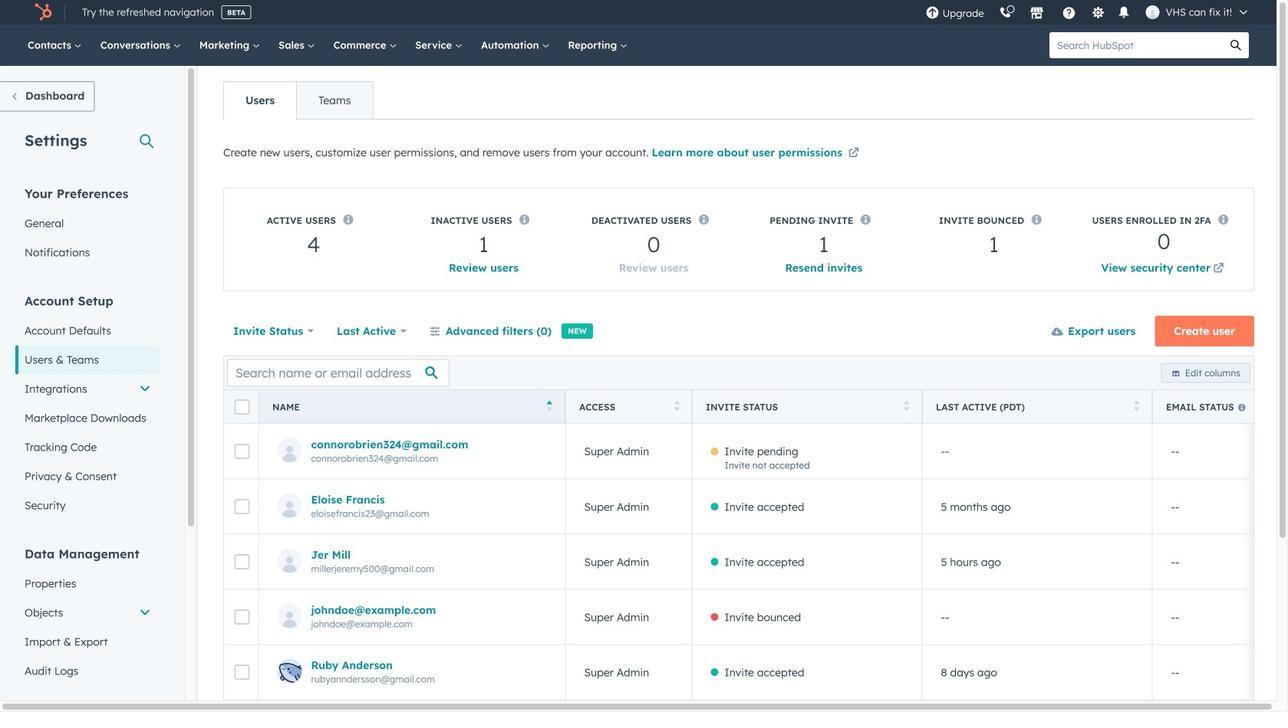 Task type: describe. For each thing, give the bounding box(es) containing it.
access element
[[566, 701, 692, 713]]

ascending sort. press to sort descending. element
[[547, 401, 552, 414]]

press to sort. image for 3rd press to sort. 'element' from the left
[[1134, 401, 1140, 412]]

press to sort. image for first press to sort. 'element' from the left
[[674, 401, 680, 412]]

email status element
[[1153, 701, 1288, 713]]

account setup element
[[15, 293, 160, 521]]

marketplaces image
[[1030, 7, 1044, 21]]

your preferences element
[[15, 185, 160, 267]]

Search name or email address search field
[[227, 360, 450, 387]]

2 press to sort. element from the left
[[904, 401, 910, 414]]



Task type: vqa. For each thing, say whether or not it's contained in the screenshot.
Press to sort. icon to the middle
yes



Task type: locate. For each thing, give the bounding box(es) containing it.
navigation
[[223, 81, 373, 120]]

press to sort. image
[[674, 401, 680, 412], [1134, 401, 1140, 412]]

data management element
[[15, 546, 160, 686]]

0 horizontal spatial press to sort. image
[[674, 401, 680, 412]]

last active element
[[922, 701, 1153, 713]]

1 press to sort. element from the left
[[674, 401, 680, 414]]

1 horizontal spatial press to sort. element
[[904, 401, 910, 414]]

2 press to sort. image from the left
[[1134, 401, 1140, 412]]

3 press to sort. element from the left
[[1134, 401, 1140, 414]]

2 horizontal spatial press to sort. element
[[1134, 401, 1140, 414]]

menu
[[918, 0, 1258, 25]]

link opens in a new window image
[[849, 145, 859, 163], [849, 148, 859, 159], [1214, 260, 1224, 279]]

press to sort. element
[[674, 401, 680, 414], [904, 401, 910, 414], [1134, 401, 1140, 414]]

name element
[[259, 701, 566, 713]]

Search HubSpot search field
[[1050, 32, 1223, 58]]

link opens in a new window image
[[1214, 264, 1224, 275]]

ascending sort. press to sort descending. image
[[547, 401, 552, 412]]

terry turtle image
[[1146, 5, 1160, 19]]

invite status element
[[692, 701, 922, 713]]

press to sort. image
[[904, 401, 910, 412]]

1 horizontal spatial press to sort. image
[[1134, 401, 1140, 412]]

0 horizontal spatial press to sort. element
[[674, 401, 680, 414]]

1 press to sort. image from the left
[[674, 401, 680, 412]]



